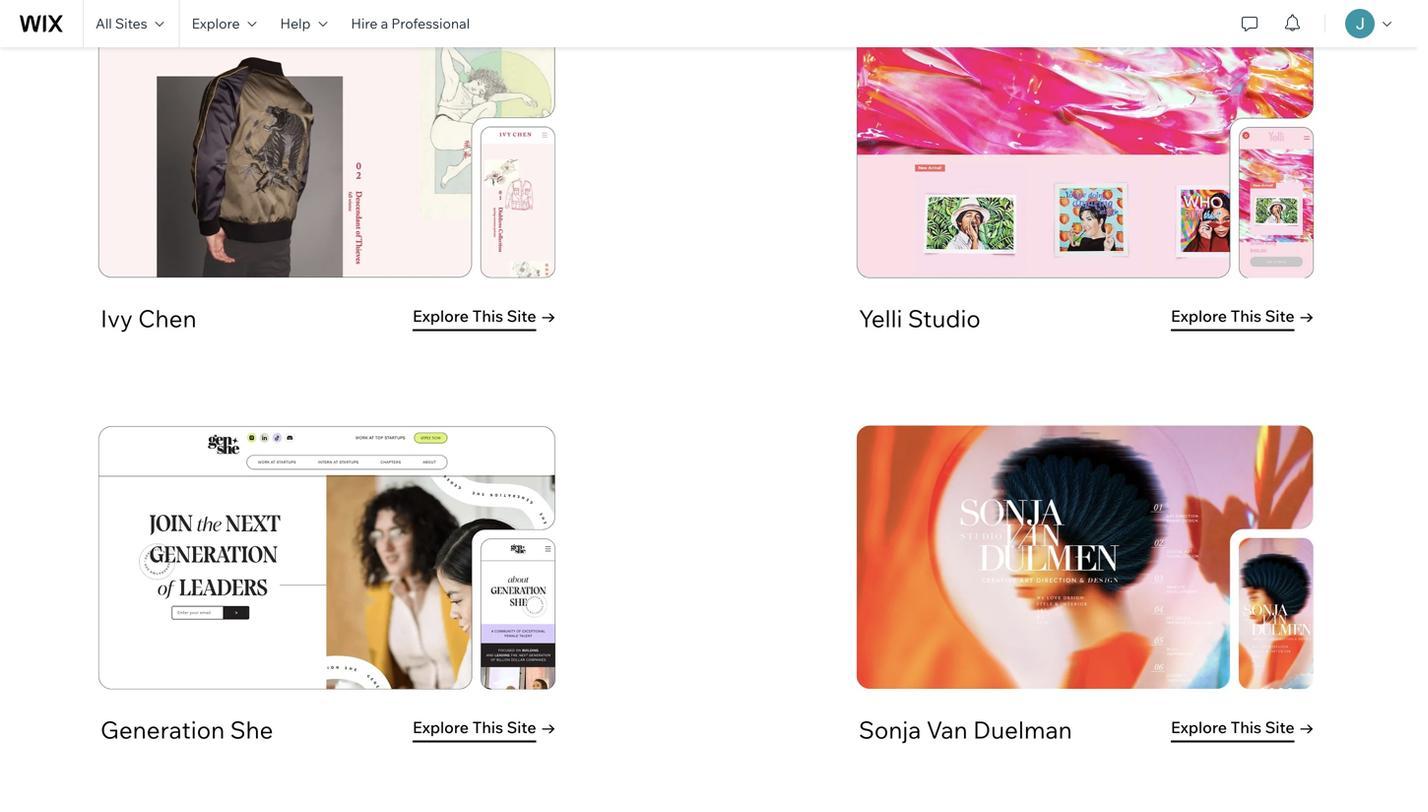 Task type: vqa. For each thing, say whether or not it's contained in the screenshot.
The And Other Countries.
no



Task type: describe. For each thing, give the bounding box(es) containing it.
help button
[[268, 0, 339, 47]]

all sites
[[96, 15, 147, 32]]



Task type: locate. For each thing, give the bounding box(es) containing it.
professional
[[391, 15, 470, 32]]

sites
[[115, 15, 147, 32]]

hire a professional link
[[339, 0, 482, 47]]

a
[[381, 15, 388, 32]]

hire a professional
[[351, 15, 470, 32]]

all
[[96, 15, 112, 32]]

explore
[[192, 15, 240, 32]]

help
[[280, 15, 311, 32]]

hire
[[351, 15, 378, 32]]



